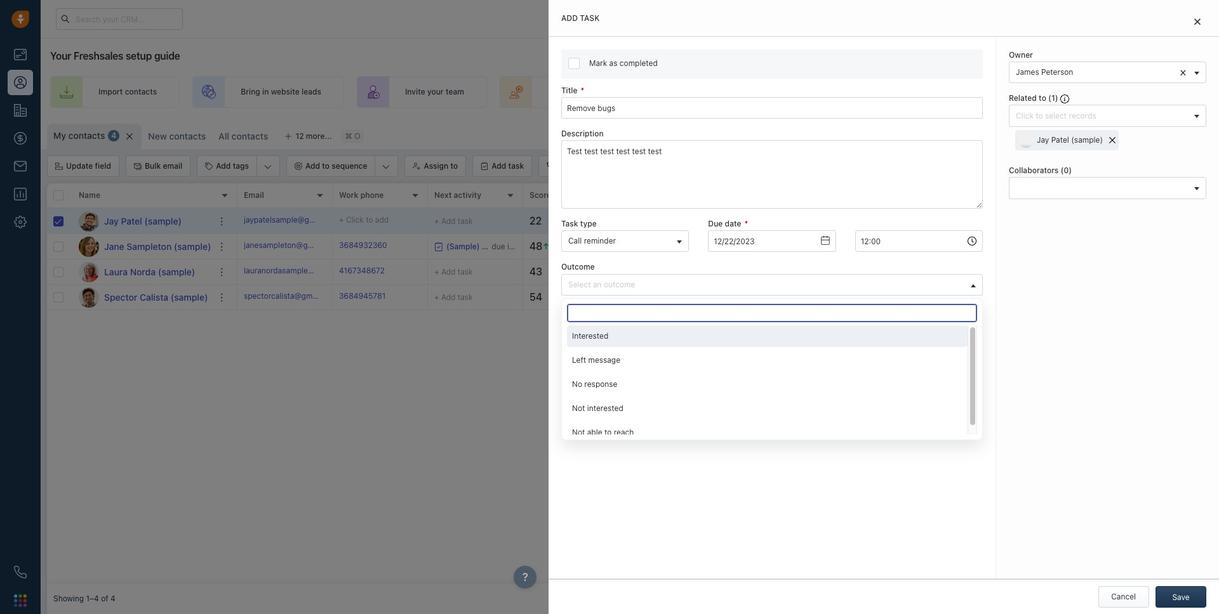 Task type: locate. For each thing, give the bounding box(es) containing it.
( right related
[[1049, 93, 1052, 103]]

angle down image right tags
[[264, 161, 272, 173]]

janesampleton@gmail.com
[[244, 241, 340, 250]]

no response option
[[567, 374, 968, 395]]

container_wx8msf4aqz5i3rn1 image down next
[[434, 242, 443, 251]]

angle down image inside add tags group
[[264, 161, 272, 173]]

press space to deselect this row. row
[[47, 209, 238, 234], [238, 209, 1213, 234]]

activity
[[454, 191, 482, 200]]

import down your freshsales setup guide
[[98, 87, 123, 97]]

(sample) right sampleton
[[174, 241, 211, 252]]

3 + click to add from the top
[[625, 293, 675, 302]]

customize
[[961, 130, 1000, 139]]

(sample) up jane sampleton (sample) on the left of the page
[[144, 216, 182, 226]]

2 leads from the left
[[572, 87, 591, 97]]

save button
[[1156, 587, 1207, 608]]

jane sampleton (sample) link
[[104, 240, 211, 253]]

2 horizontal spatial container_wx8msf4aqz5i3rn1 image
[[949, 130, 958, 139]]

1 horizontal spatial angle down image
[[383, 161, 390, 173]]

freshworks switcher image
[[14, 595, 27, 608]]

james inside press space to deselect this row. row
[[735, 217, 759, 226]]

press space to select this row. row containing spector calista (sample)
[[47, 285, 238, 311]]

2 team from the left
[[621, 87, 640, 97]]

angle down image up phone
[[383, 161, 390, 173]]

1 vertical spatial import contacts
[[1052, 130, 1110, 139]]

0 vertical spatial jay
[[1037, 135, 1049, 145]]

no
[[572, 380, 582, 389]]

add task inside × tab panel
[[561, 13, 600, 23]]

(sample) inside × tab panel
[[1072, 135, 1103, 145]]

import contacts down the click to select records search box
[[1052, 130, 1110, 139]]

1 cell from the top
[[1000, 209, 1213, 234]]

assign
[[424, 161, 449, 171]]

3 + add task from the top
[[434, 292, 473, 302]]

not for not able to reach
[[572, 428, 585, 437]]

container_wx8msf4aqz5i3rn1 image up interested 'option'
[[723, 293, 732, 302]]

0 horizontal spatial import contacts
[[98, 87, 157, 97]]

reminder
[[584, 237, 616, 246]]

( right collaborators
[[1061, 166, 1064, 175]]

container_wx8msf4aqz5i3rn1 image
[[723, 217, 732, 226], [723, 268, 732, 277], [723, 293, 732, 302]]

due date
[[708, 219, 741, 229]]

task inside add task button
[[508, 161, 524, 171]]

1 row group from the left
[[47, 209, 238, 311]]

click for 3684945781
[[632, 293, 650, 302]]

l image
[[79, 262, 99, 282]]

task inside press space to deselect this row. row
[[458, 216, 473, 226]]

add to sequence group
[[286, 156, 398, 177]]

1 vertical spatial patel
[[121, 216, 142, 226]]

leads
[[302, 87, 321, 97], [572, 87, 591, 97]]

container_wx8msf4aqz5i3rn1 image for 22
[[723, 217, 732, 226]]

spector calista (sample)
[[104, 292, 208, 303]]

1 your from the left
[[427, 87, 444, 97]]

Title text field
[[561, 97, 983, 119]]

laura norda (sample)
[[104, 266, 195, 277]]

invite your team
[[405, 87, 464, 97]]

score
[[530, 191, 551, 200]]

sequence inside button
[[332, 161, 367, 171]]

1 horizontal spatial container_wx8msf4aqz5i3rn1 image
[[723, 242, 732, 251]]

jaypatelsample@gmail.com
[[244, 215, 341, 225]]

import contacts inside import contacts button
[[1052, 130, 1110, 139]]

james right due
[[735, 217, 759, 226]]

+ add task inside press space to deselect this row. row
[[434, 216, 473, 226]]

row group containing 22
[[238, 209, 1213, 311]]

team down mark as completed
[[621, 87, 640, 97]]

jay inside press space to deselect this row. row
[[104, 216, 119, 226]]

2 + add task from the top
[[434, 267, 473, 277]]

james for 54
[[735, 293, 759, 302]]

my contacts link
[[53, 130, 105, 142]]

click for 3684932360
[[632, 242, 650, 251]]

(sample) down the click to select records search box
[[1072, 135, 1103, 145]]

1 vertical spatial + add task
[[434, 267, 473, 277]]

(sample) right inc at top right
[[946, 267, 977, 277]]

2 not from the top
[[572, 428, 585, 437]]

import contacts button
[[1035, 124, 1117, 145]]

import contacts inside import contacts link
[[98, 87, 157, 97]]

press space to select this row. row containing laura norda (sample)
[[47, 260, 238, 285]]

to inside assign to 'button'
[[451, 161, 458, 171]]

completed
[[620, 58, 658, 68]]

james down -- 'text box'
[[735, 267, 759, 277]]

contacts
[[125, 87, 157, 97], [1078, 130, 1110, 139], [68, 130, 105, 141], [169, 131, 206, 142], [232, 131, 268, 142]]

4 right my contacts link
[[111, 131, 116, 141]]

) down import contacts button
[[1069, 166, 1072, 175]]

techcave (sample)
[[911, 293, 978, 302]]

1 horizontal spatial (
[[1061, 166, 1064, 175]]

3 cell from the top
[[1000, 260, 1213, 285]]

james peterson up interested 'option'
[[735, 293, 793, 302]]

0 horizontal spatial angle down image
[[264, 161, 272, 173]]

your down "as" in the top of the page
[[603, 87, 619, 97]]

1 vertical spatial not
[[572, 428, 585, 437]]

0 vertical spatial import contacts
[[98, 87, 157, 97]]

angle down image for add to sequence
[[383, 161, 390, 173]]

list box containing interested
[[567, 326, 977, 444]]

sequence up work
[[332, 161, 367, 171]]

1 vertical spatial (
[[1061, 166, 1064, 175]]

cell for 54
[[1000, 285, 1213, 310]]

1 horizontal spatial sales
[[935, 87, 954, 97]]

(sample) up acme inc (sample) link
[[951, 242, 983, 251]]

container_wx8msf4aqz5i3rn1 image left the customize
[[949, 130, 958, 139]]

left message
[[572, 355, 620, 365]]

0 vertical spatial qualified
[[829, 242, 861, 251]]

2 angle down image from the left
[[383, 161, 390, 173]]

0 horizontal spatial )
[[1055, 93, 1058, 103]]

team right the invite
[[446, 87, 464, 97]]

0 vertical spatial sequence
[[771, 87, 807, 97]]

0 horizontal spatial sales
[[750, 87, 769, 97]]

jay patel (sample) down name row
[[104, 216, 182, 226]]

peterson inside × tab panel
[[1042, 67, 1073, 77]]

route leads to your team
[[548, 87, 640, 97]]

0 horizontal spatial team
[[446, 87, 464, 97]]

in
[[262, 87, 269, 97]]

james peterson for 22
[[735, 217, 793, 226]]

+ click to add for 54
[[625, 293, 675, 302]]

sequence
[[771, 87, 807, 97], [332, 161, 367, 171]]

peterson down -- 'text box'
[[761, 267, 793, 277]]

to
[[593, 87, 601, 97], [1039, 93, 1047, 103], [322, 161, 330, 171], [451, 161, 458, 171], [574, 161, 582, 171], [366, 215, 373, 225], [652, 242, 659, 251], [652, 267, 659, 277], [652, 293, 659, 302], [605, 428, 612, 437]]

0 horizontal spatial (
[[1049, 93, 1052, 103]]

1 horizontal spatial jay
[[1037, 135, 1049, 145]]

2 vertical spatial + add task
[[434, 292, 473, 302]]

more...
[[306, 131, 332, 141]]

None text field
[[855, 231, 983, 252]]

1 horizontal spatial team
[[621, 87, 640, 97]]

0 vertical spatial add task
[[561, 13, 600, 23]]

import contacts for import contacts link
[[98, 87, 157, 97]]

0 vertical spatial + click to add
[[625, 242, 675, 251]]

1 vertical spatial + click to add
[[625, 267, 675, 277]]

container_wx8msf4aqz5i3rn1 image inside customize table button
[[949, 130, 958, 139]]

your right up
[[916, 87, 933, 97]]

mark as completed
[[589, 58, 658, 68]]

james up interested 'option'
[[735, 293, 759, 302]]

row group containing jay patel (sample)
[[47, 209, 238, 311]]

0 vertical spatial + add task
[[434, 216, 473, 226]]

peterson up 1
[[1042, 67, 1073, 77]]

phone element
[[8, 560, 33, 586]]

row group
[[47, 209, 238, 311], [238, 209, 1213, 311]]

2 horizontal spatial your
[[916, 87, 933, 97]]

1 horizontal spatial sequence
[[771, 87, 807, 97]]

press space to select this row. row containing 54
[[238, 285, 1213, 311]]

to inside route leads to your team link
[[593, 87, 601, 97]]

sales up title text field
[[750, 87, 769, 97]]

not for not interested
[[572, 404, 585, 413]]

1 press space to deselect this row. row from the left
[[47, 209, 238, 234]]

angle down image
[[264, 161, 272, 173], [383, 161, 390, 173]]

1 vertical spatial add task
[[492, 161, 524, 171]]

2 + click to add from the top
[[625, 267, 675, 277]]

12 more... button
[[278, 128, 339, 145]]

0 horizontal spatial leads
[[302, 87, 321, 97]]

contacts down the click to select records search box
[[1078, 130, 1110, 139]]

add inside × tab panel
[[561, 13, 578, 23]]

1 vertical spatial sequence
[[332, 161, 367, 171]]

leads right website
[[302, 87, 321, 97]]

press space to deselect this row. row containing jay patel (sample)
[[47, 209, 238, 234]]

1 vertical spatial 4
[[110, 595, 115, 604]]

4
[[111, 131, 116, 141], [110, 595, 115, 604]]

laura
[[104, 266, 128, 277]]

patel up 0
[[1052, 135, 1069, 145]]

add task inside button
[[492, 161, 524, 171]]

1 vertical spatial import
[[1052, 130, 1076, 139]]

click right 'reminder'
[[632, 242, 650, 251]]

2 container_wx8msf4aqz5i3rn1 image from the top
[[723, 268, 732, 277]]

james
[[1016, 67, 1039, 77], [735, 217, 759, 226], [735, 242, 759, 251], [735, 267, 759, 277], [735, 293, 759, 302]]

⌘ o
[[345, 132, 360, 141]]

techcave
[[911, 293, 945, 302]]

leads right route
[[572, 87, 591, 97]]

create sales sequence
[[723, 87, 807, 97]]

james peterson down -- 'text box'
[[735, 267, 793, 277]]

add
[[375, 215, 389, 225], [661, 242, 675, 251], [661, 267, 675, 277], [661, 293, 675, 302]]

0 horizontal spatial sequence
[[332, 161, 367, 171]]

set up your sales pipeline
[[891, 87, 985, 97]]

0 horizontal spatial your
[[427, 87, 444, 97]]

bring in website leads
[[241, 87, 321, 97]]

update field
[[66, 161, 111, 171]]

container_wx8msf4aqz5i3rn1 image right due
[[723, 217, 732, 226]]

task for 22
[[458, 216, 473, 226]]

import for import contacts button
[[1052, 130, 1076, 139]]

+ click to add for 43
[[625, 267, 675, 277]]

jay
[[1037, 135, 1049, 145], [104, 216, 119, 226]]

new contacts
[[148, 131, 206, 142]]

2 qualified from the top
[[829, 267, 861, 277]]

0 horizontal spatial add task
[[492, 161, 524, 171]]

cell
[[1000, 209, 1213, 234], [1000, 234, 1213, 259], [1000, 260, 1213, 285], [1000, 285, 1213, 310]]

angle down image inside add to sequence group
[[383, 161, 390, 173]]

click up outcome
[[632, 267, 650, 277]]

peterson for 43
[[761, 267, 793, 277]]

1 vertical spatial container_wx8msf4aqz5i3rn1 image
[[723, 268, 732, 277]]

1 horizontal spatial your
[[603, 87, 619, 97]]

1 leads from the left
[[302, 87, 321, 97]]

container_wx8msf4aqz5i3rn1 image down due date
[[723, 242, 732, 251]]

bring in website leads link
[[193, 76, 344, 108]]

0
[[1064, 166, 1069, 175]]

0 vertical spatial not
[[572, 404, 585, 413]]

2 vertical spatial container_wx8msf4aqz5i3rn1 image
[[723, 293, 732, 302]]

janesampleton@gmail.com 3684932360
[[244, 241, 387, 250]]

× dialog
[[549, 0, 1219, 615]]

press space to select this row. row
[[47, 234, 238, 260], [238, 234, 1213, 260], [47, 260, 238, 285], [238, 260, 1213, 285], [47, 285, 238, 311], [238, 285, 1213, 311]]

import inside button
[[1052, 130, 1076, 139]]

press space to select this row. row containing 48
[[238, 234, 1213, 260]]

task
[[561, 219, 578, 229]]

0 horizontal spatial jay patel (sample)
[[104, 216, 182, 226]]

0 vertical spatial (
[[1049, 93, 1052, 103]]

3 your from the left
[[916, 87, 933, 97]]

jay up collaborators ( 0 )
[[1037, 135, 1049, 145]]

not left able in the bottom of the page
[[572, 428, 585, 437]]

james down 'date'
[[735, 242, 759, 251]]

0 horizontal spatial patel
[[121, 216, 142, 226]]

container_wx8msf4aqz5i3rn1 image
[[949, 130, 958, 139], [434, 242, 443, 251], [723, 242, 732, 251]]

list box inside × tab panel
[[567, 326, 977, 444]]

no response
[[572, 380, 618, 389]]

+ add task
[[434, 216, 473, 226], [434, 267, 473, 277], [434, 292, 473, 302]]

your right the invite
[[427, 87, 444, 97]]

0 horizontal spatial container_wx8msf4aqz5i3rn1 image
[[434, 242, 443, 251]]

0 vertical spatial container_wx8msf4aqz5i3rn1 image
[[723, 217, 732, 226]]

peterson inside press space to deselect this row. row
[[761, 217, 793, 226]]

laura norda (sample) link
[[104, 266, 195, 278]]

set up your sales pipeline link
[[842, 76, 1008, 108]]

to inside not able to reach option
[[605, 428, 612, 437]]

close image
[[1195, 18, 1201, 25]]

contacts right all
[[232, 131, 268, 142]]

1 vertical spatial jay
[[104, 216, 119, 226]]

2 row group from the left
[[238, 209, 1213, 311]]

container_wx8msf4aqz5i3rn1 image for 43
[[723, 268, 732, 277]]

1 horizontal spatial jay patel (sample)
[[1037, 135, 1103, 145]]

sequence up title text field
[[771, 87, 807, 97]]

3 container_wx8msf4aqz5i3rn1 image from the top
[[723, 293, 732, 302]]

jay patel (sample) up 0
[[1037, 135, 1103, 145]]

collaborators
[[1009, 166, 1059, 175]]

0 vertical spatial import
[[98, 87, 123, 97]]

import contacts
[[98, 87, 157, 97], [1052, 130, 1110, 139]]

j image
[[79, 211, 99, 231]]

)
[[1055, 93, 1058, 103], [1069, 166, 1072, 175]]

qualified for 54
[[829, 293, 861, 302]]

sales left pipeline
[[935, 87, 954, 97]]

email
[[163, 161, 182, 171]]

james down owner
[[1016, 67, 1039, 77]]

1 vertical spatial qualified
[[829, 267, 861, 277]]

1 horizontal spatial leads
[[572, 87, 591, 97]]

as
[[609, 58, 618, 68]]

interested
[[572, 331, 609, 341]]

next
[[434, 191, 452, 200]]

container_wx8msf4aqz5i3rn1 image down due date
[[723, 268, 732, 277]]

1 not from the top
[[572, 404, 585, 413]]

1 container_wx8msf4aqz5i3rn1 image from the top
[[723, 217, 732, 226]]

james peterson up -- 'text box'
[[735, 217, 793, 226]]

(sample)
[[1072, 135, 1103, 145], [144, 216, 182, 226], [174, 241, 211, 252], [951, 242, 983, 251], [158, 266, 195, 277], [946, 267, 977, 277], [171, 292, 208, 303], [947, 293, 978, 302]]

1 horizontal spatial import
[[1052, 130, 1076, 139]]

invite your team link
[[357, 76, 487, 108]]

4 cell from the top
[[1000, 285, 1213, 310]]

owner
[[1009, 50, 1033, 60]]

click for 4167348672
[[632, 267, 650, 277]]

2 vertical spatial qualified
[[829, 293, 861, 302]]

1 angle down image from the left
[[264, 161, 272, 173]]

up
[[905, 87, 914, 97]]

peterson up -- 'text box'
[[761, 217, 793, 226]]

0 vertical spatial patel
[[1052, 135, 1069, 145]]

sequence for add to sequence
[[332, 161, 367, 171]]

2 press space to deselect this row. row from the left
[[238, 209, 1213, 234]]

grid
[[47, 182, 1213, 584]]

jaypatelsample@gmail.com link
[[244, 215, 341, 228]]

peterson
[[1042, 67, 1073, 77], [761, 217, 793, 226], [761, 242, 793, 251], [761, 267, 793, 277], [761, 293, 793, 302]]

james peterson up 1
[[1016, 67, 1073, 77]]

None search field
[[567, 304, 977, 322]]

1 vertical spatial )
[[1069, 166, 1072, 175]]

0 vertical spatial )
[[1055, 93, 1058, 103]]

interested option
[[567, 326, 968, 347]]

1 horizontal spatial patel
[[1052, 135, 1069, 145]]

0 vertical spatial jay patel (sample)
[[1037, 135, 1103, 145]]

sequence for create sales sequence
[[771, 87, 807, 97]]

2 cell from the top
[[1000, 234, 1213, 259]]

list box
[[567, 326, 977, 444]]

not down no
[[572, 404, 585, 413]]

1 vertical spatial jay patel (sample)
[[104, 216, 182, 226]]

) left add deal
[[1055, 93, 1058, 103]]

click down work
[[346, 215, 364, 225]]

4 right of on the bottom left of page
[[110, 595, 115, 604]]

1 + add task from the top
[[434, 216, 473, 226]]

(
[[1049, 93, 1052, 103], [1061, 166, 1064, 175]]

click down outcome
[[632, 293, 650, 302]]

task for 54
[[458, 292, 473, 302]]

showing 1–4 of 4
[[53, 595, 115, 604]]

import for import contacts link
[[98, 87, 123, 97]]

task for 43
[[458, 267, 473, 277]]

contacts down setup
[[125, 87, 157, 97]]

0 horizontal spatial jay
[[104, 216, 119, 226]]

0 vertical spatial 4
[[111, 131, 116, 141]]

all contacts
[[219, 131, 268, 142]]

peterson up interested 'option'
[[761, 293, 793, 302]]

0 horizontal spatial import
[[98, 87, 123, 97]]

2 vertical spatial + click to add
[[625, 293, 675, 302]]

import contacts down setup
[[98, 87, 157, 97]]

import up 0
[[1052, 130, 1076, 139]]

not able to reach
[[572, 428, 634, 437]]

patel down name row
[[121, 216, 142, 226]]

freshsales
[[74, 50, 123, 62]]

james inside × tab panel
[[1016, 67, 1039, 77]]

add task button
[[473, 156, 532, 177]]

(sample) down acme inc (sample) link
[[947, 293, 978, 302]]

able
[[587, 428, 602, 437]]

title
[[561, 86, 578, 95]]

press space to deselect this row. row containing 22
[[238, 209, 1213, 234]]

o
[[354, 132, 360, 141]]

description
[[561, 129, 604, 139]]

3 qualified from the top
[[829, 293, 861, 302]]

jane
[[104, 241, 124, 252]]

jay right j icon
[[104, 216, 119, 226]]

1 horizontal spatial import contacts
[[1052, 130, 1110, 139]]

+
[[339, 215, 344, 225], [434, 216, 439, 226], [625, 242, 630, 251], [434, 267, 439, 277], [625, 267, 630, 277], [434, 292, 439, 302], [625, 293, 630, 302]]

2 your from the left
[[603, 87, 619, 97]]

name
[[79, 191, 100, 200]]

1 horizontal spatial add task
[[561, 13, 600, 23]]

power
[[584, 161, 607, 171]]

jane sampleton (sample)
[[104, 241, 211, 252]]



Task type: vqa. For each thing, say whether or not it's contained in the screenshot.
bottom Import contacts
yes



Task type: describe. For each thing, give the bounding box(es) containing it.
Click to select records search field
[[1013, 109, 1190, 123]]

1 + click to add from the top
[[625, 242, 675, 251]]

james peterson for 54
[[735, 293, 793, 302]]

spectorcalista@gmail.com 3684945781
[[244, 291, 386, 301]]

22
[[530, 215, 542, 227]]

add to power dialer list
[[558, 161, 642, 171]]

angle down image for add tags
[[264, 161, 272, 173]]

1
[[1052, 93, 1055, 103]]

date
[[725, 219, 741, 229]]

import contacts for import contacts button
[[1052, 130, 1110, 139]]

1–4
[[86, 595, 99, 604]]

4 inside my contacts 4
[[111, 131, 116, 141]]

call reminder button
[[561, 231, 689, 252]]

due
[[708, 219, 723, 229]]

qualified for 43
[[829, 267, 861, 277]]

outcome
[[561, 263, 595, 272]]

call
[[568, 237, 582, 246]]

james for 22
[[735, 217, 759, 226]]

patel inside × tab panel
[[1052, 135, 1069, 145]]

add tags group
[[197, 156, 280, 177]]

tags
[[233, 161, 249, 171]]

cancel
[[1112, 593, 1136, 602]]

4167348672 link
[[339, 265, 385, 279]]

dialer
[[609, 161, 629, 171]]

update
[[66, 161, 93, 171]]

my contacts 4
[[53, 130, 116, 141]]

12 more...
[[296, 131, 332, 141]]

contacts right new
[[169, 131, 206, 142]]

bulk
[[145, 161, 161, 171]]

3684945781
[[339, 291, 386, 301]]

cell for 43
[[1000, 260, 1213, 285]]

j image
[[79, 237, 99, 257]]

spectorcalista@gmail.com
[[244, 291, 338, 301]]

your freshsales setup guide
[[50, 50, 180, 62]]

peterson for 54
[[761, 293, 793, 302]]

1 sales from the left
[[750, 87, 769, 97]]

invite
[[405, 87, 425, 97]]

select an outcome
[[568, 280, 635, 289]]

widgetz.io (sample) link
[[911, 242, 983, 251]]

none search field inside × tab panel
[[567, 304, 977, 322]]

james peterson for 43
[[735, 267, 793, 277]]

james for 43
[[735, 267, 759, 277]]

press space to deselect this row. row for row group containing jay patel (sample)
[[47, 209, 238, 234]]

name row
[[47, 184, 238, 209]]

lauranordasample@gmail.com link
[[244, 265, 352, 279]]

1 horizontal spatial )
[[1069, 166, 1072, 175]]

task type
[[561, 219, 597, 229]]

press space to deselect this row. row for row group containing 22
[[238, 209, 1213, 234]]

widgetz.io (sample)
[[911, 242, 983, 251]]

route leads to your team link
[[500, 76, 663, 108]]

response
[[585, 380, 618, 389]]

peterson for 22
[[761, 217, 793, 226]]

(sample) inside press space to deselect this row. row
[[144, 216, 182, 226]]

related to ( 1 )
[[1009, 93, 1060, 103]]

1 team from the left
[[446, 87, 464, 97]]

54
[[530, 292, 542, 303]]

calista
[[140, 292, 168, 303]]

peterson up select an outcome dropdown button
[[761, 242, 793, 251]]

12
[[296, 131, 304, 141]]

43
[[530, 266, 542, 278]]

jay inside × tab panel
[[1037, 135, 1049, 145]]

jay patel (sample) inside × tab panel
[[1037, 135, 1103, 145]]

an
[[593, 280, 602, 289]]

press space to select this row. row containing jane sampleton (sample)
[[47, 234, 238, 260]]

press space to select this row. row containing 43
[[238, 260, 1213, 285]]

4167348672
[[339, 266, 385, 276]]

add for 3684945781
[[661, 293, 675, 302]]

setup
[[126, 50, 152, 62]]

cell for 22
[[1000, 209, 1213, 234]]

48
[[530, 241, 543, 252]]

widgetz.io
[[911, 242, 949, 251]]

list
[[631, 161, 642, 171]]

⌘
[[345, 132, 352, 141]]

jay patel (sample) link
[[104, 215, 182, 228]]

next activity
[[434, 191, 482, 200]]

jaypatelsample@gmail.com + click to add
[[244, 215, 389, 225]]

to inside add to sequence button
[[322, 161, 330, 171]]

work phone
[[339, 191, 384, 200]]

collaborators ( 0 )
[[1009, 166, 1072, 175]]

customize table button
[[940, 124, 1028, 145]]

call reminder
[[568, 237, 616, 246]]

×
[[1180, 65, 1187, 79]]

add tags
[[216, 161, 249, 171]]

left message option
[[567, 350, 968, 371]]

to inside add to power dialer list button
[[574, 161, 582, 171]]

acme
[[911, 267, 931, 277]]

assign to button
[[405, 156, 466, 177]]

new
[[148, 131, 167, 142]]

of
[[101, 595, 108, 604]]

click inside press space to deselect this row. row
[[346, 215, 364, 225]]

customize table
[[961, 130, 1020, 139]]

spector
[[104, 292, 137, 303]]

james peterson inside × tab panel
[[1016, 67, 1073, 77]]

all
[[219, 131, 229, 142]]

task inside × tab panel
[[580, 13, 600, 23]]

× tab panel
[[549, 0, 1219, 615]]

table
[[1002, 130, 1020, 139]]

mark
[[589, 58, 607, 68]]

norda
[[130, 266, 156, 277]]

add to sequence button
[[287, 156, 375, 177]]

s image
[[79, 287, 99, 308]]

not interested
[[572, 404, 624, 413]]

bulk email
[[145, 161, 182, 171]]

phone image
[[14, 566, 27, 579]]

import contacts link
[[50, 76, 180, 108]]

not able to reach option
[[567, 422, 968, 444]]

your
[[50, 50, 71, 62]]

add inside press space to deselect this row. row
[[375, 215, 389, 225]]

select
[[568, 280, 591, 289]]

-- text field
[[708, 231, 836, 252]]

update field button
[[47, 156, 119, 177]]

+ add task for 54
[[434, 292, 473, 302]]

jay patel (sample) inside row group
[[104, 216, 182, 226]]

add for 4167348672
[[661, 267, 675, 277]]

deal
[[1085, 87, 1101, 97]]

+ add task for 43
[[434, 267, 473, 277]]

(sample) down jane sampleton (sample) link
[[158, 266, 195, 277]]

left
[[572, 355, 586, 365]]

1 qualified from the top
[[829, 242, 861, 251]]

not interested option
[[567, 398, 968, 420]]

(sample) right the calista
[[171, 292, 208, 303]]

add deal
[[1069, 87, 1101, 97]]

contacts inside button
[[1078, 130, 1110, 139]]

reach
[[614, 428, 634, 437]]

spectorcalista@gmail.com link
[[244, 291, 338, 304]]

contacts right my
[[68, 130, 105, 141]]

container_wx8msf4aqz5i3rn1 image for 54
[[723, 293, 732, 302]]

add for 3684932360
[[661, 242, 675, 251]]

+ add task for 22
[[434, 216, 473, 226]]

Search your CRM... text field
[[56, 8, 183, 30]]

2 sales from the left
[[935, 87, 954, 97]]

bring
[[241, 87, 260, 97]]

grid containing 22
[[47, 182, 1213, 584]]

add to sequence
[[305, 161, 367, 171]]

work
[[339, 191, 359, 200]]

Start typing the details about the task… text field
[[561, 141, 983, 209]]

lauranordasample@gmail.com
[[244, 266, 352, 276]]

james peterson down 'date'
[[735, 242, 793, 251]]



